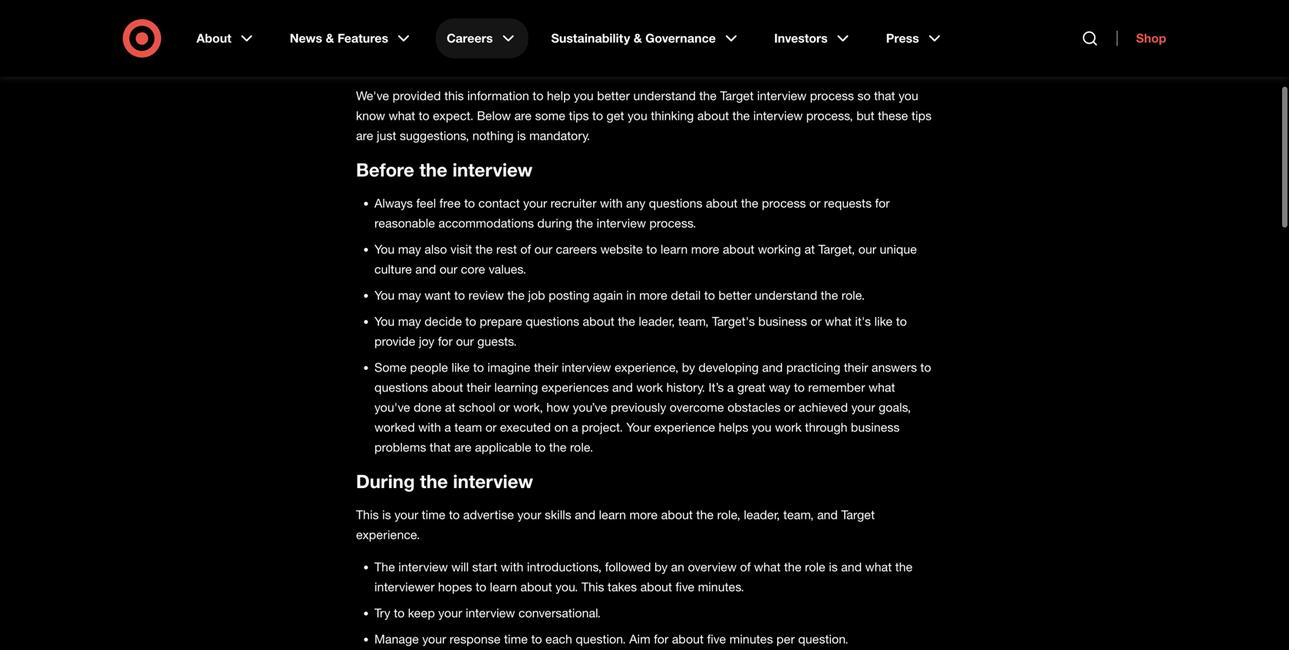 Task type: locate. For each thing, give the bounding box(es) containing it.
guests.
[[478, 334, 517, 349]]

better up "target's" on the right of the page
[[719, 288, 752, 303]]

or down way
[[785, 400, 796, 415]]

0 vertical spatial this
[[356, 508, 379, 522]]

learn inside the interview will start with introductions, followed by an overview of what the role is and what the interviewer hopes to learn about you. this takes about five minutes.
[[490, 580, 517, 595]]

about inside always feel free to contact your recruiter with any questions about the process or requests for reasonable accommodations during the interview process.
[[706, 196, 738, 211]]

about
[[698, 108, 730, 123], [706, 196, 738, 211], [723, 242, 755, 257], [583, 314, 615, 329], [432, 380, 464, 395], [662, 508, 693, 522], [521, 580, 553, 595], [641, 580, 673, 595], [672, 632, 704, 647]]

of right rest
[[521, 242, 531, 257]]

our down the visit
[[440, 262, 458, 277]]

by inside the interview will start with introductions, followed by an overview of what the role is and what the interviewer hopes to learn about you. this takes about five minutes.
[[655, 560, 668, 575]]

manage
[[375, 632, 419, 647]]

press
[[887, 31, 920, 46]]

1 horizontal spatial question.
[[799, 632, 849, 647]]

0 horizontal spatial with
[[419, 420, 441, 435]]

unique
[[880, 242, 918, 257]]

0 vertical spatial business
[[759, 314, 808, 329]]

1 horizontal spatial by
[[682, 360, 696, 375]]

2 horizontal spatial questions
[[649, 196, 703, 211]]

tips
[[569, 108, 589, 123], [912, 108, 932, 123]]

done
[[414, 400, 442, 415]]

2 you from the top
[[375, 288, 395, 303]]

2 horizontal spatial their
[[844, 360, 869, 375]]

0 vertical spatial at
[[805, 242, 816, 257]]

this up expect.
[[445, 88, 464, 103]]

0 horizontal spatial for
[[438, 334, 453, 349]]

like right it's
[[875, 314, 893, 329]]

you for you may decide to prepare questions about the leader, team, target's business or what it's like to provide joy for our guests.
[[375, 314, 395, 329]]

1 vertical spatial may
[[398, 288, 421, 303]]

provide
[[375, 334, 416, 349]]

1 vertical spatial process
[[762, 196, 807, 211]]

better up get
[[597, 88, 630, 103]]

time
[[422, 508, 446, 522], [504, 632, 528, 647]]

to down executed
[[535, 440, 546, 455]]

0 horizontal spatial time
[[422, 508, 446, 522]]

0 horizontal spatial leader,
[[639, 314, 675, 329]]

by
[[682, 360, 696, 375], [655, 560, 668, 575]]

during
[[538, 216, 573, 231]]

with inside the interview will start with introductions, followed by an overview of what the role is and what the interviewer hopes to learn about you. this takes about five minutes.
[[501, 560, 524, 575]]

1 horizontal spatial that
[[875, 88, 896, 103]]

our
[[535, 242, 553, 257], [859, 242, 877, 257], [440, 262, 458, 277], [456, 334, 474, 349]]

business inside some people like to imagine their interview experience, by developing and practicing their answers to questions about their learning experiences and work history. it's a great way to remember what you've done at school or work, how you've previously overcome obstacles or achieved your goals, worked with a team or executed on a project. your experience helps you work through business problems that are applicable to the role.
[[851, 420, 900, 435]]

1 vertical spatial business
[[851, 420, 900, 435]]

of up minutes.
[[741, 560, 751, 575]]

1 horizontal spatial better
[[719, 288, 752, 303]]

five down the an at the right
[[676, 580, 695, 595]]

before the interview
[[356, 159, 533, 181]]

more right in
[[640, 288, 668, 303]]

process inside 'we've provided this information to help you better understand the target interview process so that you know what to expect. below are some tips to get you thinking about the interview process, but these tips are just suggestions, nothing is mandatory.'
[[811, 88, 855, 103]]

experience
[[655, 420, 716, 435]]

that inside some people like to imagine their interview experience, by developing and practicing their answers to questions about their learning experiences and work history. it's a great way to remember what you've done at school or work, how you've previously overcome obstacles or achieved your goals, worked with a team or executed on a project. your experience helps you work through business problems that are applicable to the role.
[[430, 440, 451, 455]]

tips up "mandatory."
[[569, 108, 589, 123]]

role. down project.
[[570, 440, 594, 455]]

some people like to imagine their interview experience, by developing and practicing their answers to questions about their learning experiences and work history. it's a great way to remember what you've done at school or work, how you've previously overcome obstacles or achieved your goals, worked with a team or executed on a project. your experience helps you work through business problems that are applicable to the role.
[[375, 360, 932, 455]]

1 horizontal spatial their
[[534, 360, 559, 375]]

our down during
[[535, 242, 553, 257]]

this up help
[[529, 36, 583, 73]]

role.
[[842, 288, 865, 303], [570, 440, 594, 455]]

1 horizontal spatial leader,
[[744, 508, 780, 522]]

0 vertical spatial may
[[398, 242, 421, 257]]

requests
[[824, 196, 872, 211]]

guide
[[591, 36, 672, 73]]

leader,
[[639, 314, 675, 329], [744, 508, 780, 522]]

2 vertical spatial more
[[630, 508, 658, 522]]

business
[[759, 314, 808, 329], [851, 420, 900, 435]]

of inside you may also visit the rest of our careers website to learn more about working at target, our unique culture and our core values.
[[521, 242, 531, 257]]

0 vertical spatial process
[[811, 88, 855, 103]]

visit
[[451, 242, 472, 257]]

is right role
[[829, 560, 838, 575]]

know
[[356, 108, 385, 123]]

more inside this is your time to advertise your skills and learn more about the role, leader, team, and target experience.
[[630, 508, 658, 522]]

interview down the any on the top of page
[[597, 216, 647, 231]]

core
[[461, 262, 486, 277]]

investors
[[775, 31, 828, 46]]

on
[[555, 420, 569, 435]]

1 vertical spatial more
[[640, 288, 668, 303]]

aim
[[630, 632, 651, 647]]

0 vertical spatial time
[[422, 508, 446, 522]]

0 horizontal spatial like
[[452, 360, 470, 375]]

you inside you may decide to prepare questions about the leader, team, target's business or what it's like to provide joy for our guests.
[[375, 314, 395, 329]]

1 vertical spatial this
[[445, 88, 464, 103]]

obstacles
[[728, 400, 781, 415]]

at right the done
[[445, 400, 456, 415]]

this right you.
[[582, 580, 605, 595]]

interview up process,
[[758, 88, 807, 103]]

1 vertical spatial learn
[[599, 508, 626, 522]]

business right "target's" on the right of the page
[[759, 314, 808, 329]]

& for governance
[[634, 31, 642, 46]]

careers
[[556, 242, 597, 257]]

better
[[597, 88, 630, 103], [719, 288, 752, 303]]

their up school on the bottom
[[467, 380, 491, 395]]

like inside you may decide to prepare questions about the leader, team, target's business or what it's like to provide joy for our guests.
[[875, 314, 893, 329]]

0 horizontal spatial tips
[[569, 108, 589, 123]]

any
[[627, 196, 646, 211]]

you up culture
[[375, 242, 395, 257]]

1 horizontal spatial this
[[529, 36, 583, 73]]

time for your
[[422, 508, 446, 522]]

that right the problems
[[430, 440, 451, 455]]

0 horizontal spatial questions
[[375, 380, 428, 395]]

goals,
[[879, 400, 912, 415]]

work down the experience,
[[637, 380, 663, 395]]

try
[[375, 606, 391, 621]]

1 vertical spatial leader,
[[744, 508, 780, 522]]

history.
[[667, 380, 706, 395]]

like
[[875, 314, 893, 329], [452, 360, 470, 375]]

that inside 'we've provided this information to help you better understand the target interview process so that you know what to expect. below are some tips to get you thinking about the interview process, but these tips are just suggestions, nothing is mandatory.'
[[875, 88, 896, 103]]

and inside the interview will start with introductions, followed by an overview of what the role is and what the interviewer hopes to learn about you. this takes about five minutes.
[[842, 560, 862, 575]]

worked
[[375, 420, 415, 435]]

1 vertical spatial target
[[842, 508, 875, 522]]

2 vertical spatial learn
[[490, 580, 517, 595]]

0 horizontal spatial process
[[762, 196, 807, 211]]

what inside some people like to imagine their interview experience, by developing and practicing their answers to questions about their learning experiences and work history. it's a great way to remember what you've done at school or work, how you've previously overcome obstacles or achieved your goals, worked with a team or executed on a project. your experience helps you work through business problems that are applicable to the role.
[[869, 380, 896, 395]]

better inside 'we've provided this information to help you better understand the target interview process so that you know what to expect. below are some tips to get you thinking about the interview process, but these tips are just suggestions, nothing is mandatory.'
[[597, 88, 630, 103]]

1 horizontal spatial time
[[504, 632, 528, 647]]

you may want to review the job posting again in more detail to better understand the role.
[[375, 288, 869, 303]]

1 vertical spatial like
[[452, 360, 470, 375]]

more inside you may also visit the rest of our careers website to learn more about working at target, our unique culture and our core values.
[[692, 242, 720, 257]]

process up process,
[[811, 88, 855, 103]]

a right the on at the left of the page
[[572, 420, 579, 435]]

is up experience.
[[382, 508, 391, 522]]

you down obstacles at the right bottom of page
[[752, 420, 772, 435]]

to right website
[[647, 242, 658, 257]]

1 horizontal spatial &
[[634, 31, 642, 46]]

2 horizontal spatial with
[[600, 196, 623, 211]]

the inside you may also visit the rest of our careers website to learn more about working at target, our unique culture and our core values.
[[476, 242, 493, 257]]

of
[[521, 242, 531, 257], [741, 560, 751, 575]]

0 vertical spatial with
[[600, 196, 623, 211]]

your left goals,
[[852, 400, 876, 415]]

0 vertical spatial for
[[876, 196, 890, 211]]

0 horizontal spatial team,
[[679, 314, 709, 329]]

the
[[375, 560, 395, 575]]

team, down detail
[[679, 314, 709, 329]]

and up way
[[763, 360, 783, 375]]

1 may from the top
[[398, 242, 421, 257]]

2 & from the left
[[634, 31, 642, 46]]

0 horizontal spatial of
[[521, 242, 531, 257]]

to inside always feel free to contact your recruiter with any questions about the process or requests for reasonable accommodations during the interview process.
[[465, 196, 475, 211]]

1 horizontal spatial process
[[811, 88, 855, 103]]

0 vertical spatial more
[[692, 242, 720, 257]]

0 horizontal spatial at
[[445, 400, 456, 415]]

1 & from the left
[[326, 31, 334, 46]]

their up experiences
[[534, 360, 559, 375]]

2 horizontal spatial learn
[[661, 242, 688, 257]]

1 horizontal spatial role.
[[842, 288, 865, 303]]

leader, right role,
[[744, 508, 780, 522]]

at left target,
[[805, 242, 816, 257]]

0 horizontal spatial role.
[[570, 440, 594, 455]]

to inside this is your time to advertise your skills and learn more about the role, leader, team, and target experience.
[[449, 508, 460, 522]]

your up experience.
[[395, 508, 419, 522]]

your down hopes
[[439, 606, 463, 621]]

joy
[[419, 334, 435, 349]]

at inside you may also visit the rest of our careers website to learn more about working at target, our unique culture and our core values.
[[805, 242, 816, 257]]

interview up the advertise
[[453, 470, 533, 493]]

our inside you may decide to prepare questions about the leader, team, target's business or what it's like to provide joy for our guests.
[[456, 334, 474, 349]]

leader, inside this is your time to advertise your skills and learn more about the role, leader, team, and target experience.
[[744, 508, 780, 522]]

learn down process.
[[661, 242, 688, 257]]

process up working
[[762, 196, 807, 211]]

1 horizontal spatial like
[[875, 314, 893, 329]]

response
[[450, 632, 501, 647]]

process inside always feel free to contact your recruiter with any questions about the process or requests for reasonable accommodations during the interview process.
[[762, 196, 807, 211]]

time left the advertise
[[422, 508, 446, 522]]

provided
[[393, 88, 441, 103]]

1 horizontal spatial of
[[741, 560, 751, 575]]

understand up thinking
[[634, 88, 696, 103]]

your inside always feel free to contact your recruiter with any questions about the process or requests for reasonable accommodations during the interview process.
[[524, 196, 548, 211]]

how
[[547, 400, 570, 415]]

question.
[[576, 632, 626, 647], [799, 632, 849, 647]]

2 horizontal spatial for
[[876, 196, 890, 211]]

for right aim
[[654, 632, 669, 647]]

leader, down detail
[[639, 314, 675, 329]]

by inside some people like to imagine their interview experience, by developing and practicing their answers to questions about their learning experiences and work history. it's a great way to remember what you've done at school or work, how you've previously overcome obstacles or achieved your goals, worked with a team or executed on a project. your experience helps you work through business problems that are applicable to the role.
[[682, 360, 696, 375]]

with inside always feel free to contact your recruiter with any questions about the process or requests for reasonable accommodations during the interview process.
[[600, 196, 623, 211]]

2 vertical spatial questions
[[375, 380, 428, 395]]

to right free
[[465, 196, 475, 211]]

takes
[[608, 580, 637, 595]]

2 vertical spatial is
[[829, 560, 838, 575]]

1 horizontal spatial work
[[776, 420, 802, 435]]

interview
[[758, 88, 807, 103], [754, 108, 803, 123], [453, 159, 533, 181], [597, 216, 647, 231], [562, 360, 612, 375], [453, 470, 533, 493], [399, 560, 448, 575], [466, 606, 515, 621]]

great
[[738, 380, 766, 395]]

press link
[[876, 18, 955, 58]]

for right joy
[[438, 334, 453, 349]]

expect.
[[433, 108, 474, 123]]

website
[[601, 242, 643, 257]]

are down "team"
[[455, 440, 472, 455]]

what down answers in the bottom of the page
[[869, 380, 896, 395]]

learn inside you may also visit the rest of our careers website to learn more about working at target, our unique culture and our core values.
[[661, 242, 688, 257]]

or left requests
[[810, 196, 821, 211]]

0 horizontal spatial understand
[[634, 88, 696, 103]]

may inside you may decide to prepare questions about the leader, team, target's business or what it's like to provide joy for our guests.
[[398, 314, 421, 329]]

the
[[700, 88, 717, 103], [733, 108, 750, 123], [420, 159, 448, 181], [742, 196, 759, 211], [576, 216, 594, 231], [476, 242, 493, 257], [508, 288, 525, 303], [821, 288, 839, 303], [618, 314, 636, 329], [550, 440, 567, 455], [420, 470, 448, 493], [697, 508, 714, 522], [785, 560, 802, 575], [896, 560, 913, 575]]

learn down start
[[490, 580, 517, 595]]

1 vertical spatial by
[[655, 560, 668, 575]]

you right get
[[628, 108, 648, 123]]

may inside you may also visit the rest of our careers website to learn more about working at target, our unique culture and our core values.
[[398, 242, 421, 257]]

this up experience.
[[356, 508, 379, 522]]

target
[[721, 88, 754, 103], [842, 508, 875, 522]]

1 vertical spatial for
[[438, 334, 453, 349]]

may up provide
[[398, 314, 421, 329]]

we've
[[356, 88, 389, 103]]

nothing
[[473, 128, 514, 143]]

process
[[811, 88, 855, 103], [762, 196, 807, 211]]

with left the any on the top of page
[[600, 196, 623, 211]]

0 horizontal spatial are
[[356, 128, 374, 143]]

0 horizontal spatial by
[[655, 560, 668, 575]]

0 vertical spatial leader,
[[639, 314, 675, 329]]

contact
[[479, 196, 520, 211]]

2 may from the top
[[398, 288, 421, 303]]

role. inside some people like to imagine their interview experience, by developing and practicing their answers to questions about their learning experiences and work history. it's a great way to remember what you've done at school or work, how you've previously overcome obstacles or achieved your goals, worked with a team or executed on a project. your experience helps you work through business problems that are applicable to the role.
[[570, 440, 594, 455]]

2 horizontal spatial are
[[515, 108, 532, 123]]

1 horizontal spatial for
[[654, 632, 669, 647]]

1 vertical spatial at
[[445, 400, 456, 415]]

1 vertical spatial that
[[430, 440, 451, 455]]

interview inside always feel free to contact your recruiter with any questions about the process or requests for reasonable accommodations during the interview process.
[[597, 216, 647, 231]]

this inside this is your time to advertise your skills and learn more about the role, leader, team, and target experience.
[[356, 508, 379, 522]]

business inside you may decide to prepare questions about the leader, team, target's business or what it's like to provide joy for our guests.
[[759, 314, 808, 329]]

understand inside 'we've provided this information to help you better understand the target interview process so that you know what to expect. below are some tips to get you thinking about the interview process, but these tips are just suggestions, nothing is mandatory.'
[[634, 88, 696, 103]]

that right so
[[875, 88, 896, 103]]

& left governance
[[634, 31, 642, 46]]

what left it's
[[826, 314, 852, 329]]

may
[[398, 242, 421, 257], [398, 288, 421, 303], [398, 314, 421, 329]]

3 you from the top
[[375, 314, 395, 329]]

question. right per
[[799, 632, 849, 647]]

1 vertical spatial questions
[[526, 314, 580, 329]]

team,
[[679, 314, 709, 329], [784, 508, 814, 522]]

& for features
[[326, 31, 334, 46]]

about link
[[186, 18, 267, 58]]

your down keep
[[423, 632, 446, 647]]

our down decide
[[456, 334, 474, 349]]

to right decide
[[466, 314, 477, 329]]

3 may from the top
[[398, 314, 421, 329]]

start
[[473, 560, 498, 575]]

or up practicing
[[811, 314, 822, 329]]

five left minutes
[[708, 632, 727, 647]]

&
[[326, 31, 334, 46], [634, 31, 642, 46]]

1 horizontal spatial is
[[517, 128, 526, 143]]

about inside this is your time to advertise your skills and learn more about the role, leader, team, and target experience.
[[662, 508, 693, 522]]

is inside 'we've provided this information to help you better understand the target interview process so that you know what to expect. below are some tips to get you thinking about the interview process, but these tips are just suggestions, nothing is mandatory.'
[[517, 128, 526, 143]]

1 vertical spatial work
[[776, 420, 802, 435]]

what down provided
[[389, 108, 416, 123]]

0 vertical spatial is
[[517, 128, 526, 143]]

for inside you may decide to prepare questions about the leader, team, target's business or what it's like to provide joy for our guests.
[[438, 334, 453, 349]]

or
[[810, 196, 821, 211], [811, 314, 822, 329], [499, 400, 510, 415], [785, 400, 796, 415], [486, 420, 497, 435]]

1 you from the top
[[375, 242, 395, 257]]

interviewer
[[375, 580, 435, 595]]

& right news
[[326, 31, 334, 46]]

1 horizontal spatial questions
[[526, 314, 580, 329]]

questions up process.
[[649, 196, 703, 211]]

0 horizontal spatial better
[[597, 88, 630, 103]]

more up followed
[[630, 508, 658, 522]]

1 horizontal spatial tips
[[912, 108, 932, 123]]

with right start
[[501, 560, 524, 575]]

five inside the interview will start with introductions, followed by an overview of what the role is and what the interviewer hopes to learn about you. this takes about five minutes.
[[676, 580, 695, 595]]

1 vertical spatial you
[[375, 288, 395, 303]]

governance
[[646, 31, 716, 46]]

are inside some people like to imagine their interview experience, by developing and practicing their answers to questions about their learning experiences and work history. it's a great way to remember what you've done at school or work, how you've previously overcome obstacles or achieved your goals, worked with a team or executed on a project. your experience helps you work through business problems that are applicable to the role.
[[455, 440, 472, 455]]

understand down working
[[755, 288, 818, 303]]

0 vertical spatial team,
[[679, 314, 709, 329]]

role. up it's
[[842, 288, 865, 303]]

0 vertical spatial five
[[676, 580, 695, 595]]

to right way
[[794, 380, 805, 395]]

during the interview
[[356, 470, 774, 493]]

2 vertical spatial are
[[455, 440, 472, 455]]

1 vertical spatial is
[[382, 508, 391, 522]]

questions up you've
[[375, 380, 428, 395]]

you inside you may also visit the rest of our careers website to learn more about working at target, our unique culture and our core values.
[[375, 242, 395, 257]]

0 horizontal spatial five
[[676, 580, 695, 595]]

or right "team"
[[486, 420, 497, 435]]

the inside this is your time to advertise your skills and learn more about the role, leader, team, and target experience.
[[697, 508, 714, 522]]

minutes.
[[698, 580, 745, 595]]

0 vertical spatial are
[[515, 108, 532, 123]]

for right requests
[[876, 196, 890, 211]]

are left some
[[515, 108, 532, 123]]

news & features link
[[279, 18, 424, 58]]

0 vertical spatial of
[[521, 242, 531, 257]]

0 vertical spatial by
[[682, 360, 696, 375]]

this inside the interview will start with introductions, followed by an overview of what the role is and what the interviewer hopes to learn about you. this takes about five minutes.
[[582, 580, 605, 595]]

culture
[[375, 262, 412, 277]]

interview up experiences
[[562, 360, 612, 375]]

what inside 'we've provided this information to help you better understand the target interview process so that you know what to expect. below are some tips to get you thinking about the interview process, but these tips are just suggestions, nothing is mandatory.'
[[389, 108, 416, 123]]

1 horizontal spatial at
[[805, 242, 816, 257]]

0 vertical spatial like
[[875, 314, 893, 329]]

target inside this is your time to advertise your skills and learn more about the role, leader, team, and target experience.
[[842, 508, 875, 522]]

interview up the response in the bottom of the page
[[466, 606, 515, 621]]

business down goals,
[[851, 420, 900, 435]]

is right nothing
[[517, 128, 526, 143]]

to right answers in the bottom of the page
[[921, 360, 932, 375]]

your
[[524, 196, 548, 211], [852, 400, 876, 415], [395, 508, 419, 522], [518, 508, 542, 522], [439, 606, 463, 621], [423, 632, 446, 647]]

1 vertical spatial team,
[[784, 508, 814, 522]]

0 vertical spatial that
[[875, 88, 896, 103]]

what
[[389, 108, 416, 123], [826, 314, 852, 329], [869, 380, 896, 395], [755, 560, 781, 575], [866, 560, 892, 575]]

a right it's
[[728, 380, 734, 395]]

1 vertical spatial time
[[504, 632, 528, 647]]

to left "imagine" on the left bottom of the page
[[473, 360, 484, 375]]

reasonable
[[375, 216, 435, 231]]

0 horizontal spatial is
[[382, 508, 391, 522]]

way
[[769, 380, 791, 395]]

executed
[[500, 420, 551, 435]]

1 horizontal spatial team,
[[784, 508, 814, 522]]

1 horizontal spatial learn
[[599, 508, 626, 522]]

a
[[728, 380, 734, 395], [445, 420, 451, 435], [572, 420, 579, 435]]

it's
[[856, 314, 872, 329]]

interview inside some people like to imagine their interview experience, by developing and practicing their answers to questions about their learning experiences and work history. it's a great way to remember what you've done at school or work, how you've previously overcome obstacles or achieved your goals, worked with a team or executed on a project. your experience helps you work through business problems that are applicable to the role.
[[562, 360, 612, 375]]

what inside you may decide to prepare questions about the leader, team, target's business or what it's like to provide joy for our guests.
[[826, 314, 852, 329]]

learn right skills
[[599, 508, 626, 522]]

you
[[574, 88, 594, 103], [899, 88, 919, 103], [628, 108, 648, 123], [752, 420, 772, 435]]

0 vertical spatial better
[[597, 88, 630, 103]]

2 vertical spatial for
[[654, 632, 669, 647]]

hopes
[[438, 580, 473, 595]]

you up provide
[[375, 314, 395, 329]]

target's
[[713, 314, 755, 329]]

time inside this is your time to advertise your skills and learn more about the role, leader, team, and target experience.
[[422, 508, 446, 522]]

your up during
[[524, 196, 548, 211]]

2 vertical spatial may
[[398, 314, 421, 329]]

0 horizontal spatial that
[[430, 440, 451, 455]]

0 vertical spatial understand
[[634, 88, 696, 103]]

free
[[440, 196, 461, 211]]

0 vertical spatial learn
[[661, 242, 688, 257]]

you right help
[[574, 88, 594, 103]]

question. left aim
[[576, 632, 626, 647]]

time down try to keep your interview conversational.
[[504, 632, 528, 647]]

to left help
[[533, 88, 544, 103]]

and down the also
[[416, 262, 436, 277]]

1 vertical spatial of
[[741, 560, 751, 575]]



Task type: vqa. For each thing, say whether or not it's contained in the screenshot.
benefit
no



Task type: describe. For each thing, give the bounding box(es) containing it.
your left skills
[[518, 508, 542, 522]]

1 tips from the left
[[569, 108, 589, 123]]

is inside the interview will start with introductions, followed by an overview of what the role is and what the interviewer hopes to learn about you. this takes about five minutes.
[[829, 560, 838, 575]]

you up these
[[899, 88, 919, 103]]

more for about
[[630, 508, 658, 522]]

want
[[425, 288, 451, 303]]

investors link
[[764, 18, 864, 58]]

helps
[[719, 420, 749, 435]]

0 vertical spatial role.
[[842, 288, 865, 303]]

answers
[[872, 360, 918, 375]]

so
[[858, 88, 871, 103]]

2 tips from the left
[[912, 108, 932, 123]]

just
[[377, 128, 397, 143]]

to left each
[[532, 632, 542, 647]]

process,
[[807, 108, 854, 123]]

applicable
[[475, 440, 532, 455]]

interview down nothing
[[453, 159, 533, 181]]

an
[[671, 560, 685, 575]]

thinking
[[651, 108, 694, 123]]

to right detail
[[705, 288, 716, 303]]

careers
[[447, 31, 493, 46]]

team, inside you may decide to prepare questions about the leader, team, target's business or what it's like to provide joy for our guests.
[[679, 314, 709, 329]]

overview
[[688, 560, 737, 575]]

questions inside you may decide to prepare questions about the leader, team, target's business or what it's like to provide joy for our guests.
[[526, 314, 580, 329]]

followed
[[605, 560, 651, 575]]

to right it's
[[897, 314, 908, 329]]

overcome
[[670, 400, 725, 415]]

review
[[469, 288, 504, 303]]

process for interview
[[811, 88, 855, 103]]

always feel free to contact your recruiter with any questions about the process or requests for reasonable accommodations during the interview process.
[[375, 196, 890, 231]]

will
[[452, 560, 469, 575]]

1 horizontal spatial a
[[572, 420, 579, 435]]

is inside this is your time to advertise your skills and learn more about the role, leader, team, and target experience.
[[382, 508, 391, 522]]

problems
[[375, 440, 427, 455]]

you've
[[573, 400, 608, 415]]

help
[[547, 88, 571, 103]]

you for you may want to review the job posting again in more detail to better understand the role.
[[375, 288, 395, 303]]

posting
[[549, 288, 590, 303]]

questions inside some people like to imagine their interview experience, by developing and practicing their answers to questions about their learning experiences and work history. it's a great way to remember what you've done at school or work, how you've previously overcome obstacles or achieved your goals, worked with a team or executed on a project. your experience helps you work through business problems that are applicable to the role.
[[375, 380, 428, 395]]

process.
[[650, 216, 697, 231]]

project.
[[582, 420, 623, 435]]

sustainability & governance link
[[541, 18, 752, 58]]

your inside some people like to imagine their interview experience, by developing and practicing their answers to questions about their learning experiences and work history. it's a great way to remember what you've done at school or work, how you've previously overcome obstacles or achieved your goals, worked with a team or executed on a project. your experience helps you work through business problems that are applicable to the role.
[[852, 400, 876, 415]]

sustainability
[[552, 31, 631, 46]]

news
[[290, 31, 323, 46]]

in
[[627, 288, 636, 303]]

this inside 'we've provided this information to help you better understand the target interview process so that you know what to expect. below are some tips to get you thinking about the interview process, but these tips are just suggestions, nothing is mandatory.'
[[445, 88, 464, 103]]

0 horizontal spatial their
[[467, 380, 491, 395]]

may for want
[[398, 288, 421, 303]]

again
[[593, 288, 623, 303]]

time for response
[[504, 632, 528, 647]]

shop link
[[1118, 31, 1167, 46]]

what right role
[[866, 560, 892, 575]]

about inside some people like to imagine their interview experience, by developing and practicing their answers to questions about their learning experiences and work history. it's a great way to remember what you've done at school or work, how you've previously overcome obstacles or achieved your goals, worked with a team or executed on a project. your experience helps you work through business problems that are applicable to the role.
[[432, 380, 464, 395]]

process for the
[[762, 196, 807, 211]]

2 horizontal spatial a
[[728, 380, 734, 395]]

how to use this guide
[[356, 36, 672, 73]]

about inside you may decide to prepare questions about the leader, team, target's business or what it's like to provide joy for our guests.
[[583, 314, 615, 329]]

get
[[607, 108, 625, 123]]

1 vertical spatial understand
[[755, 288, 818, 303]]

advertise
[[464, 508, 514, 522]]

or inside you may decide to prepare questions about the leader, team, target's business or what it's like to provide joy for our guests.
[[811, 314, 822, 329]]

interview left process,
[[754, 108, 803, 123]]

target inside 'we've provided this information to help you better understand the target interview process so that you know what to expect. below are some tips to get you thinking about the interview process, but these tips are just suggestions, nothing is mandatory.'
[[721, 88, 754, 103]]

to left use
[[430, 36, 460, 73]]

questions inside always feel free to contact your recruiter with any questions about the process or requests for reasonable accommodations during the interview process.
[[649, 196, 703, 211]]

minutes
[[730, 632, 774, 647]]

the inside you may decide to prepare questions about the leader, team, target's business or what it's like to provide joy for our guests.
[[618, 314, 636, 329]]

0 horizontal spatial work
[[637, 380, 663, 395]]

and inside you may also visit the rest of our careers website to learn more about working at target, our unique culture and our core values.
[[416, 262, 436, 277]]

always
[[375, 196, 413, 211]]

the inside some people like to imagine their interview experience, by developing and practicing their answers to questions about their learning experiences and work history. it's a great way to remember what you've done at school or work, how you've previously overcome obstacles or achieved your goals, worked with a team or executed on a project. your experience helps you work through business problems that are applicable to the role.
[[550, 440, 567, 455]]

or down learning at the left bottom of page
[[499, 400, 510, 415]]

information
[[468, 88, 530, 103]]

try to keep your interview conversational.
[[375, 606, 605, 621]]

you inside some people like to imagine their interview experience, by developing and practicing their answers to questions about their learning experiences and work history. it's a great way to remember what you've done at school or work, how you've previously overcome obstacles or achieved your goals, worked with a team or executed on a project. your experience helps you work through business problems that are applicable to the role.
[[752, 420, 772, 435]]

1 horizontal spatial five
[[708, 632, 727, 647]]

prepare
[[480, 314, 523, 329]]

more for detail
[[640, 288, 668, 303]]

accommodations
[[439, 216, 534, 231]]

you for you may also visit the rest of our careers website to learn more about working at target, our unique culture and our core values.
[[375, 242, 395, 257]]

may for also
[[398, 242, 421, 257]]

some
[[375, 360, 407, 375]]

to right try
[[394, 606, 405, 621]]

the interview will start with introductions, followed by an overview of what the role is and what the interviewer hopes to learn about you. this takes about five minutes.
[[375, 560, 913, 595]]

school
[[459, 400, 496, 415]]

features
[[338, 31, 389, 46]]

like inside some people like to imagine their interview experience, by developing and practicing their answers to questions about their learning experiences and work history. it's a great way to remember what you've done at school or work, how you've previously overcome obstacles or achieved your goals, worked with a team or executed on a project. your experience helps you work through business problems that are applicable to the role.
[[452, 360, 470, 375]]

leader, inside you may decide to prepare questions about the leader, team, target's business or what it's like to provide joy for our guests.
[[639, 314, 675, 329]]

job
[[529, 288, 546, 303]]

achieved
[[799, 400, 849, 415]]

remember
[[809, 380, 866, 395]]

detail
[[671, 288, 701, 303]]

what left role
[[755, 560, 781, 575]]

careers link
[[436, 18, 529, 58]]

may for decide
[[398, 314, 421, 329]]

you've
[[375, 400, 411, 415]]

during
[[356, 470, 415, 493]]

rest
[[497, 242, 517, 257]]

these
[[878, 108, 909, 123]]

you.
[[556, 580, 578, 595]]

it's
[[709, 380, 724, 395]]

decide
[[425, 314, 462, 329]]

1 vertical spatial are
[[356, 128, 374, 143]]

to inside you may also visit the rest of our careers website to learn more about working at target, our unique culture and our core values.
[[647, 242, 658, 257]]

you may also visit the rest of our careers website to learn more about working at target, our unique culture and our core values.
[[375, 242, 918, 277]]

to down provided
[[419, 108, 430, 123]]

and right skills
[[575, 508, 596, 522]]

about inside you may also visit the rest of our careers website to learn more about working at target, our unique culture and our core values.
[[723, 242, 755, 257]]

shop
[[1137, 31, 1167, 46]]

also
[[425, 242, 447, 257]]

imagine
[[488, 360, 531, 375]]

to left get
[[593, 108, 604, 123]]

developing
[[699, 360, 759, 375]]

2 question. from the left
[[799, 632, 849, 647]]

about
[[197, 31, 232, 46]]

through
[[806, 420, 848, 435]]

keep
[[408, 606, 435, 621]]

each
[[546, 632, 573, 647]]

interview inside the interview will start with introductions, followed by an overview of what the role is and what the interviewer hopes to learn about you. this takes about five minutes.
[[399, 560, 448, 575]]

suggestions,
[[400, 128, 469, 143]]

and up previously
[[613, 380, 633, 395]]

0 vertical spatial this
[[529, 36, 583, 73]]

1 vertical spatial better
[[719, 288, 752, 303]]

and up role
[[818, 508, 838, 522]]

to inside the interview will start with introductions, followed by an overview of what the role is and what the interviewer hopes to learn about you. this takes about five minutes.
[[476, 580, 487, 595]]

1 question. from the left
[[576, 632, 626, 647]]

for inside always feel free to contact your recruiter with any questions about the process or requests for reasonable accommodations during the interview process.
[[876, 196, 890, 211]]

previously
[[611, 400, 667, 415]]

with inside some people like to imagine their interview experience, by developing and practicing their answers to questions about their learning experiences and work history. it's a great way to remember what you've done at school or work, how you've previously overcome obstacles or achieved your goals, worked with a team or executed on a project. your experience helps you work through business problems that are applicable to the role.
[[419, 420, 441, 435]]

your
[[627, 420, 651, 435]]

work,
[[514, 400, 543, 415]]

our right target,
[[859, 242, 877, 257]]

of inside the interview will start with introductions, followed by an overview of what the role is and what the interviewer hopes to learn about you. this takes about five minutes.
[[741, 560, 751, 575]]

feel
[[417, 196, 436, 211]]

to right want
[[455, 288, 465, 303]]

learn inside this is your time to advertise your skills and learn more about the role, leader, team, and target experience.
[[599, 508, 626, 522]]

team, inside this is your time to advertise your skills and learn more about the role, leader, team, and target experience.
[[784, 508, 814, 522]]

before
[[356, 159, 415, 181]]

some
[[535, 108, 566, 123]]

target,
[[819, 242, 856, 257]]

at inside some people like to imagine their interview experience, by developing and practicing their answers to questions about their learning experiences and work history. it's a great way to remember what you've done at school or work, how you've previously overcome obstacles or achieved your goals, worked with a team or executed on a project. your experience helps you work through business problems that are applicable to the role.
[[445, 400, 456, 415]]

0 horizontal spatial a
[[445, 420, 451, 435]]

news & features
[[290, 31, 389, 46]]

about inside 'we've provided this information to help you better understand the target interview process so that you know what to expect. below are some tips to get you thinking about the interview process, but these tips are just suggestions, nothing is mandatory.'
[[698, 108, 730, 123]]

or inside always feel free to contact your recruiter with any questions about the process or requests for reasonable accommodations during the interview process.
[[810, 196, 821, 211]]

below
[[477, 108, 511, 123]]



